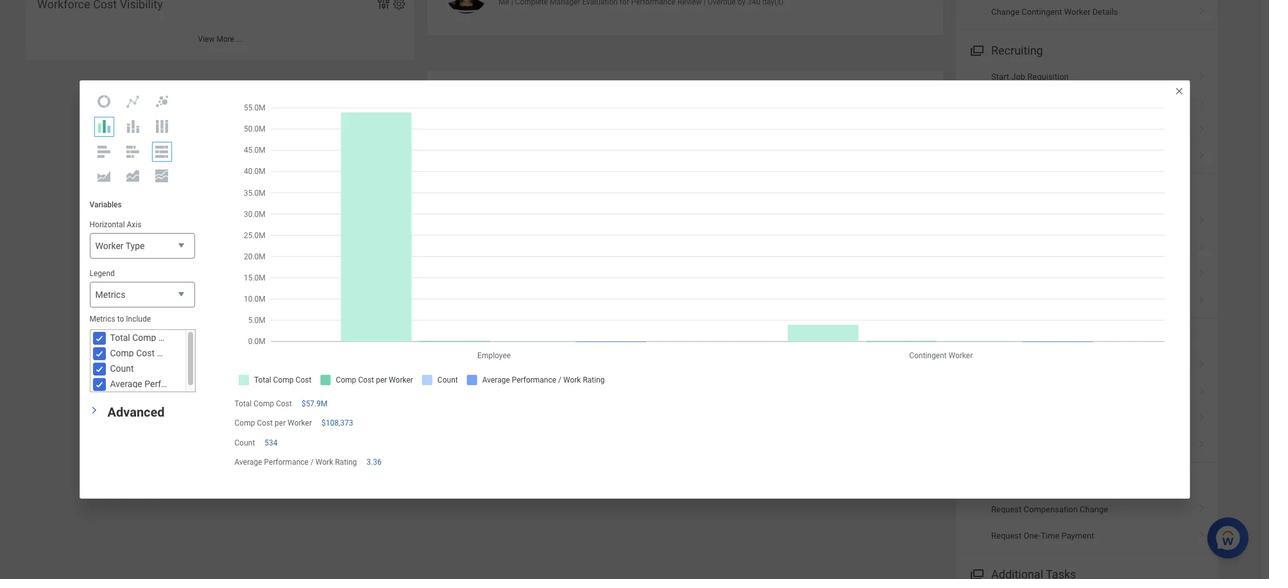 Task type: locate. For each thing, give the bounding box(es) containing it.
0 vertical spatial job
[[1012, 72, 1026, 81]]

chevron right image
[[1194, 147, 1211, 160], [1194, 356, 1211, 369], [1194, 382, 1211, 395], [1194, 436, 1211, 448], [1194, 500, 1211, 513], [1194, 527, 1211, 540]]

per down metrics popup button
[[157, 348, 170, 359]]

start down goal in the top of the page
[[992, 296, 1010, 305]]

change up request one-time payment link on the bottom of page
[[1081, 505, 1109, 514]]

0 vertical spatial add
[[992, 125, 1007, 135]]

2 add from the top
[[992, 269, 1007, 279]]

worker type button
[[90, 233, 195, 260]]

menu group image
[[968, 41, 985, 58]]

0 horizontal spatial to
[[117, 315, 124, 324]]

2 vertical spatial performance
[[264, 458, 309, 467]]

for
[[1091, 296, 1101, 305]]

comp down include
[[132, 333, 156, 343]]

performance for rating
[[264, 458, 309, 467]]

count
[[678, 253, 701, 263], [110, 364, 134, 374], [235, 438, 255, 447]]

0 vertical spatial change
[[992, 7, 1020, 17]]

& right talent
[[1076, 188, 1083, 201]]

& left absence
[[1021, 332, 1028, 346]]

6 chevron right image from the top
[[1194, 238, 1211, 251]]

1 vertical spatial start
[[992, 296, 1010, 305]]

0 vertical spatial start
[[992, 72, 1010, 81]]

1 horizontal spatial time
[[1041, 531, 1060, 541]]

2 check small image from the top
[[91, 362, 107, 377]]

comp cost per worker down include
[[110, 348, 200, 359]]

1 horizontal spatial total comp cost
[[235, 399, 292, 408]]

to
[[1028, 269, 1035, 279], [117, 315, 124, 324]]

1 vertical spatial comp cost per worker
[[235, 419, 312, 428]]

performance inside 'advanced' dialog
[[264, 458, 309, 467]]

add job link
[[957, 117, 1219, 143]]

comp cost per worker
[[110, 348, 200, 359], [235, 419, 312, 428]]

0 vertical spatial request
[[992, 505, 1022, 514]]

position
[[1018, 98, 1049, 108]]

variables group
[[80, 190, 204, 402]]

0 horizontal spatial &
[[1021, 332, 1028, 346]]

add job
[[992, 125, 1023, 135]]

average
[[235, 458, 262, 467]]

1 horizontal spatial performance
[[1012, 296, 1060, 305]]

absence
[[1031, 332, 1075, 346]]

total comp cost
[[110, 333, 177, 343], [235, 399, 292, 408]]

0 vertical spatial comp cost per worker
[[110, 348, 200, 359]]

metrics up check small image
[[90, 315, 115, 324]]

worker inside dropdown button
[[95, 241, 124, 251]]

recruiting
[[992, 43, 1044, 57]]

to inside group
[[117, 315, 124, 324]]

count up advanced button
[[110, 364, 134, 374]]

start performance review for employee link
[[957, 287, 1219, 314]]

review
[[1062, 296, 1089, 305]]

1 chevron right image from the top
[[1194, 3, 1211, 16]]

1 vertical spatial menu group image
[[968, 329, 985, 347]]

0 vertical spatial metrics
[[95, 290, 125, 300]]

total comp cost down include
[[110, 333, 177, 343]]

cost left "$57.9m"
[[276, 399, 292, 408]]

...
[[236, 35, 242, 44]]

check small image
[[91, 331, 107, 346], [91, 362, 107, 377], [91, 377, 107, 392]]

chevron right image inside request one-time payment link
[[1194, 527, 1211, 540]]

100% bar image
[[154, 144, 169, 159]]

1 vertical spatial job
[[1009, 125, 1023, 135]]

requisition
[[1028, 72, 1069, 81]]

performance right talent
[[1086, 188, 1153, 201]]

1 menu group image from the top
[[968, 185, 985, 203]]

add
[[992, 125, 1007, 135], [992, 269, 1007, 279]]

workforce mix element
[[428, 71, 944, 426]]

1 list from the top
[[957, 63, 1219, 170]]

job down recruiting
[[1012, 72, 1026, 81]]

worker
[[1065, 7, 1091, 17], [95, 241, 124, 251], [172, 348, 200, 359], [288, 419, 312, 428]]

list containing start job requisition
[[957, 63, 1219, 170]]

3 list from the top
[[957, 352, 1219, 458]]

chevron right image inside start performance review for employee link
[[1194, 291, 1211, 304]]

0 vertical spatial performance
[[1086, 188, 1153, 201]]

chevron right image for add goal to employees
[[1194, 265, 1211, 278]]

change
[[992, 7, 1020, 17], [1081, 505, 1109, 514]]

job for start
[[1012, 72, 1026, 81]]

learning, talent & performance
[[992, 188, 1153, 201]]

metrics button
[[90, 282, 195, 308]]

request left one- at the right
[[992, 531, 1022, 541]]

job
[[1012, 72, 1026, 81], [1009, 125, 1023, 135]]

list containing add goal to employees
[[957, 208, 1219, 314]]

performance down "add goal to employees"
[[1012, 296, 1060, 305]]

axis
[[127, 220, 142, 229]]

chevron right image inside add goal to employees link
[[1194, 265, 1211, 278]]

view
[[198, 35, 215, 44]]

13 count
[[671, 210, 708, 263]]

include
[[126, 315, 151, 324]]

0 vertical spatial count
[[678, 253, 701, 263]]

count down 13 button
[[678, 253, 701, 263]]

metrics down legend
[[95, 290, 125, 300]]

chevron right image inside start job requisition link
[[1194, 67, 1211, 80]]

2 vertical spatial count
[[235, 438, 255, 447]]

comp
[[132, 333, 156, 343], [110, 348, 134, 359], [254, 399, 274, 408], [235, 419, 255, 428]]

cost down metrics popup button
[[159, 333, 177, 343]]

total down "metrics to include"
[[110, 333, 130, 343]]

add goal to employees link
[[957, 261, 1219, 287]]

job down create position
[[1009, 125, 1023, 135]]

&
[[1076, 188, 1083, 201], [1021, 332, 1028, 346]]

add down the create
[[992, 125, 1007, 135]]

metrics for metrics
[[95, 290, 125, 300]]

13 button
[[671, 207, 710, 252]]

legend group
[[90, 269, 195, 308]]

8 chevron right image from the top
[[1194, 291, 1211, 304]]

/
[[311, 458, 314, 467]]

2 chevron right image from the top
[[1194, 356, 1211, 369]]

1 horizontal spatial count
[[235, 438, 255, 447]]

total comp cost inside metrics to include group
[[110, 333, 177, 343]]

request
[[992, 505, 1022, 514], [992, 531, 1022, 541]]

2 request from the top
[[992, 531, 1022, 541]]

metrics inside group
[[90, 315, 115, 324]]

close chart settings image
[[1175, 86, 1185, 96]]

0 vertical spatial per
[[157, 348, 170, 359]]

metrics to include group
[[90, 314, 200, 393]]

worker type
[[95, 241, 145, 251]]

chevron right image inside 'add job' link
[[1194, 120, 1211, 133]]

2 menu group image from the top
[[968, 329, 985, 347]]

1 vertical spatial to
[[117, 315, 124, 324]]

change left contingent
[[992, 7, 1020, 17]]

total up average
[[235, 399, 252, 408]]

request inside request compensation change link
[[992, 505, 1022, 514]]

type
[[126, 241, 145, 251]]

2 horizontal spatial count
[[678, 253, 701, 263]]

comp cost per worker up 534 button
[[235, 419, 312, 428]]

count up average
[[235, 438, 255, 447]]

request inside request one-time payment link
[[992, 531, 1022, 541]]

time down request compensation change
[[1041, 531, 1060, 541]]

menu group image
[[968, 185, 985, 203], [968, 329, 985, 347], [968, 565, 985, 579]]

to right goal in the top of the page
[[1028, 269, 1035, 279]]

time left absence
[[992, 332, 1018, 346]]

3 chevron right image from the top
[[1194, 382, 1211, 395]]

1 horizontal spatial change
[[1081, 505, 1109, 514]]

request one-time payment
[[992, 531, 1095, 541]]

1 horizontal spatial to
[[1028, 269, 1035, 279]]

time & absence
[[992, 332, 1075, 346]]

performance inside start performance review for employee link
[[1012, 296, 1060, 305]]

cost
[[159, 333, 177, 343], [136, 348, 155, 359], [276, 399, 292, 408], [257, 419, 273, 428]]

0 horizontal spatial change
[[992, 7, 1020, 17]]

check small image for count
[[91, 362, 107, 377]]

time
[[992, 332, 1018, 346], [1041, 531, 1060, 541]]

4 list from the top
[[957, 496, 1219, 549]]

request for request one-time payment
[[992, 531, 1022, 541]]

total
[[110, 333, 130, 343], [235, 399, 252, 408]]

variables
[[90, 200, 122, 209]]

metrics
[[95, 290, 125, 300], [90, 315, 115, 324]]

0 horizontal spatial count
[[110, 364, 134, 374]]

2 chevron right image from the top
[[1194, 67, 1211, 80]]

change contingent worker details link
[[957, 0, 1219, 25]]

chevron right image inside "create position" link
[[1194, 94, 1211, 107]]

start job requisition
[[992, 72, 1069, 81]]

1 vertical spatial per
[[275, 419, 286, 428]]

list for learning, talent & performance
[[957, 208, 1219, 314]]

total inside metrics to include group
[[110, 333, 130, 343]]

1 vertical spatial request
[[992, 531, 1022, 541]]

chevron right image
[[1194, 3, 1211, 16], [1194, 67, 1211, 80], [1194, 94, 1211, 107], [1194, 120, 1211, 133], [1194, 212, 1211, 224], [1194, 238, 1211, 251], [1194, 265, 1211, 278], [1194, 291, 1211, 304], [1194, 409, 1211, 422]]

1 vertical spatial change
[[1081, 505, 1109, 514]]

0 vertical spatial to
[[1028, 269, 1035, 279]]

metrics for metrics to include
[[90, 315, 115, 324]]

7 chevron right image from the top
[[1194, 265, 1211, 278]]

start up the create
[[992, 72, 1010, 81]]

start for start job requisition
[[992, 72, 1010, 81]]

bubble image
[[154, 94, 169, 109]]

1 vertical spatial total
[[235, 399, 252, 408]]

add for learning, talent & performance
[[992, 269, 1007, 279]]

4 chevron right image from the top
[[1194, 120, 1211, 133]]

metrics inside popup button
[[95, 290, 125, 300]]

per
[[157, 348, 170, 359], [275, 419, 286, 428]]

1 vertical spatial performance
[[1012, 296, 1060, 305]]

horizontal axis
[[90, 220, 142, 229]]

0 horizontal spatial total
[[110, 333, 130, 343]]

2 horizontal spatial performance
[[1086, 188, 1153, 201]]

list
[[957, 63, 1219, 170], [957, 208, 1219, 314], [957, 352, 1219, 458], [957, 496, 1219, 549]]

0 vertical spatial menu group image
[[968, 185, 985, 203]]

4 chevron right image from the top
[[1194, 436, 1211, 448]]

$57.9m
[[302, 399, 328, 408]]

1 add from the top
[[992, 125, 1007, 135]]

total comp cost up 534
[[235, 399, 292, 408]]

0 horizontal spatial time
[[992, 332, 1018, 346]]

request left compensation
[[992, 505, 1022, 514]]

2 start from the top
[[992, 296, 1010, 305]]

534 button
[[265, 438, 280, 448]]

1 vertical spatial metrics
[[90, 315, 115, 324]]

performance down 534 button
[[264, 458, 309, 467]]

chevron right image inside change contingent worker details link
[[1194, 3, 1211, 16]]

advanced
[[108, 405, 165, 420]]

add left goal in the top of the page
[[992, 269, 1007, 279]]

comp up 534
[[254, 399, 274, 408]]

0 horizontal spatial comp cost per worker
[[110, 348, 200, 359]]

chevron down image
[[90, 403, 99, 418]]

legend
[[90, 269, 115, 278]]

start
[[992, 72, 1010, 81], [992, 296, 1010, 305]]

6 chevron right image from the top
[[1194, 527, 1211, 540]]

1 vertical spatial add
[[992, 269, 1007, 279]]

3 chevron right image from the top
[[1194, 94, 1211, 107]]

1 start from the top
[[992, 72, 1010, 81]]

request compensation change link
[[957, 496, 1219, 523]]

1 vertical spatial &
[[1021, 332, 1028, 346]]

1 check small image from the top
[[91, 331, 107, 346]]

$108,373 button
[[322, 418, 355, 428]]

2 vertical spatial menu group image
[[968, 565, 985, 579]]

5 chevron right image from the top
[[1194, 500, 1211, 513]]

chevron right image for create position
[[1194, 94, 1211, 107]]

worker inside metrics to include group
[[172, 348, 200, 359]]

metrics to include
[[90, 315, 151, 324]]

1 vertical spatial count
[[110, 364, 134, 374]]

per up 534 button
[[275, 419, 286, 428]]

0 horizontal spatial performance
[[264, 458, 309, 467]]

1 request from the top
[[992, 505, 1022, 514]]

0 vertical spatial &
[[1076, 188, 1083, 201]]

0 vertical spatial total
[[110, 333, 130, 343]]

stacked bar image
[[125, 144, 141, 159]]

0 horizontal spatial total comp cost
[[110, 333, 177, 343]]

to left include
[[117, 315, 124, 324]]

list for recruiting
[[957, 63, 1219, 170]]

0 horizontal spatial per
[[157, 348, 170, 359]]

0 vertical spatial total comp cost
[[110, 333, 177, 343]]

to inside list
[[1028, 269, 1035, 279]]

performance
[[1086, 188, 1153, 201], [1012, 296, 1060, 305], [264, 458, 309, 467]]

2 list from the top
[[957, 208, 1219, 314]]

comp up average
[[235, 419, 255, 428]]

3 check small image from the top
[[91, 377, 107, 392]]



Task type: describe. For each thing, give the bounding box(es) containing it.
clustered bar image
[[96, 144, 112, 159]]

start job requisition link
[[957, 63, 1219, 90]]

per inside metrics to include group
[[157, 348, 170, 359]]

start for start performance review for employee
[[992, 296, 1010, 305]]

534
[[265, 438, 278, 447]]

list for time & absence
[[957, 352, 1219, 458]]

employees
[[1037, 269, 1078, 279]]

start performance review for employee
[[992, 296, 1139, 305]]

rating
[[335, 458, 357, 467]]

3.36 button
[[367, 457, 384, 467]]

1 chevron right image from the top
[[1194, 147, 1211, 160]]

view more ... link
[[26, 28, 415, 50]]

create position
[[992, 98, 1049, 108]]

create
[[992, 98, 1016, 108]]

add goal to employees
[[992, 269, 1078, 279]]

chevron right image for start performance review for employee
[[1194, 291, 1211, 304]]

3 menu group image from the top
[[968, 565, 985, 579]]

0 vertical spatial time
[[992, 332, 1018, 346]]

performance for employee
[[1012, 296, 1060, 305]]

view more ...
[[198, 35, 242, 44]]

overlaid area image
[[96, 168, 112, 184]]

details
[[1093, 7, 1119, 17]]

1 vertical spatial total comp cost
[[235, 399, 292, 408]]

chevron right image inside request compensation change link
[[1194, 500, 1211, 513]]

advanced button
[[108, 405, 165, 420]]

chevron right image for change contingent worker details
[[1194, 3, 1211, 16]]

1 horizontal spatial per
[[275, 419, 286, 428]]

menu group image for learning, talent & performance
[[968, 185, 985, 203]]

compensation
[[1024, 505, 1079, 514]]

cost up 534
[[257, 419, 273, 428]]

chevron right image for start job requisition
[[1194, 67, 1211, 80]]

workforce cost visibility element
[[26, 0, 415, 60]]

comp right check small image
[[110, 348, 134, 359]]

1 horizontal spatial &
[[1076, 188, 1083, 201]]

menu group image for time & absence
[[968, 329, 985, 347]]

line image
[[125, 94, 141, 109]]

5 chevron right image from the top
[[1194, 212, 1211, 224]]

horizontal axis group
[[90, 220, 195, 260]]

1 horizontal spatial comp cost per worker
[[235, 419, 312, 428]]

stacked area image
[[125, 168, 141, 184]]

add for recruiting
[[992, 125, 1007, 135]]

employee
[[1103, 296, 1139, 305]]

1 vertical spatial time
[[1041, 531, 1060, 541]]

100% column image
[[154, 119, 169, 134]]

chevron right image for add job
[[1194, 120, 1211, 133]]

$57.9m button
[[302, 399, 330, 409]]

count inside '13 count'
[[678, 253, 701, 263]]

goal
[[1009, 269, 1026, 279]]

payment
[[1062, 531, 1095, 541]]

advanced dialog
[[79, 80, 1191, 499]]

one-
[[1024, 531, 1041, 541]]

clustered column image
[[96, 119, 112, 134]]

13
[[671, 210, 708, 249]]

request one-time payment link
[[957, 523, 1219, 549]]

contingent
[[1022, 7, 1063, 17]]

donut image
[[96, 94, 112, 109]]

create position link
[[957, 90, 1219, 117]]

check small image
[[91, 346, 107, 362]]

comp cost per worker inside metrics to include group
[[110, 348, 200, 359]]

work
[[316, 458, 333, 467]]

count inside metrics to include group
[[110, 364, 134, 374]]

cost down include
[[136, 348, 155, 359]]

talent
[[1041, 188, 1073, 201]]

1 horizontal spatial total
[[235, 399, 252, 408]]

horizontal
[[90, 220, 125, 229]]

change contingent worker details
[[992, 7, 1119, 17]]

learning,
[[992, 188, 1039, 201]]

$108,373
[[322, 419, 353, 428]]

average performance / work rating
[[235, 458, 357, 467]]

stacked column image
[[125, 119, 141, 134]]

request for request compensation change
[[992, 505, 1022, 514]]

check small image for total comp cost
[[91, 331, 107, 346]]

100% area image
[[154, 168, 169, 184]]

9 chevron right image from the top
[[1194, 409, 1211, 422]]

job for add
[[1009, 125, 1023, 135]]

more
[[217, 35, 234, 44]]

list containing request compensation change
[[957, 496, 1219, 549]]

request compensation change
[[992, 505, 1109, 514]]

3.36
[[367, 458, 382, 467]]



Task type: vqa. For each thing, say whether or not it's contained in the screenshot.
the left Performance
yes



